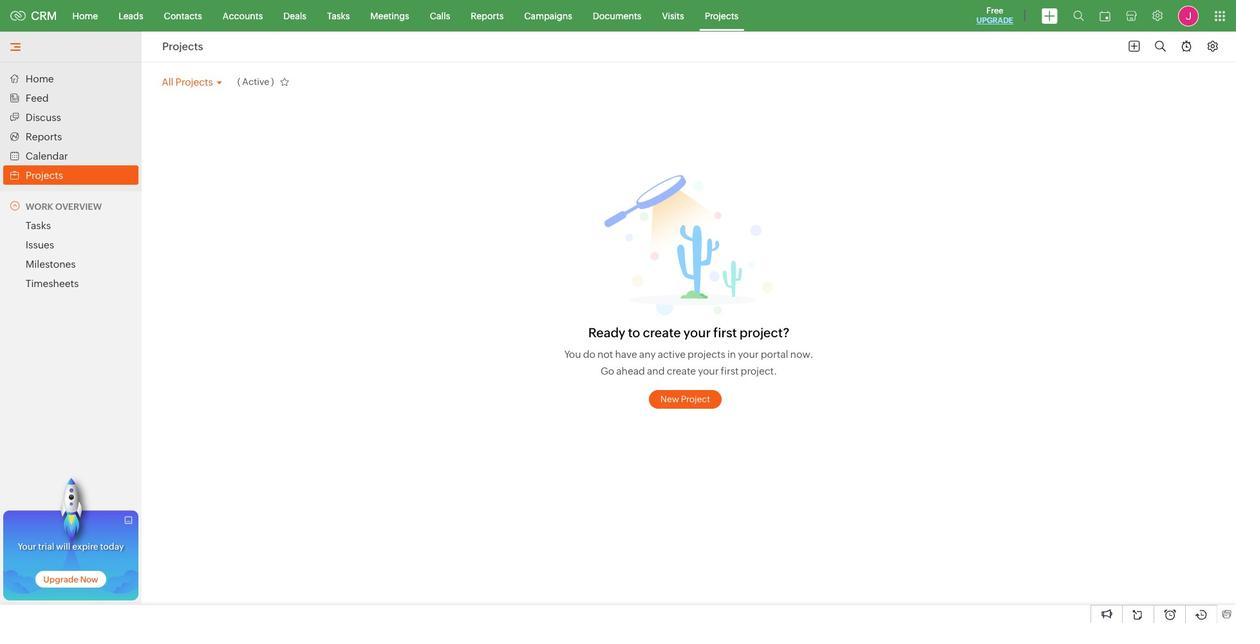 Task type: describe. For each thing, give the bounding box(es) containing it.
search image
[[1074, 10, 1085, 21]]

create menu image
[[1042, 8, 1058, 24]]

tasks
[[327, 11, 350, 21]]

deals
[[284, 11, 307, 21]]

crm link
[[10, 9, 57, 23]]

home
[[73, 11, 98, 21]]

create menu element
[[1035, 0, 1066, 31]]

profile element
[[1171, 0, 1207, 31]]

documents link
[[583, 0, 652, 31]]

accounts
[[223, 11, 263, 21]]

projects link
[[695, 0, 749, 31]]

visits link
[[652, 0, 695, 31]]

reports link
[[461, 0, 514, 31]]

crm
[[31, 9, 57, 23]]

contacts link
[[154, 0, 212, 31]]

meetings
[[371, 11, 410, 21]]

tasks link
[[317, 0, 360, 31]]

calls link
[[420, 0, 461, 31]]

calendar image
[[1100, 11, 1111, 21]]



Task type: locate. For each thing, give the bounding box(es) containing it.
meetings link
[[360, 0, 420, 31]]

documents
[[593, 11, 642, 21]]

visits
[[663, 11, 685, 21]]

search element
[[1066, 0, 1093, 32]]

accounts link
[[212, 0, 273, 31]]

upgrade
[[977, 16, 1014, 25]]

free
[[987, 6, 1004, 15]]

deals link
[[273, 0, 317, 31]]

free upgrade
[[977, 6, 1014, 25]]

calls
[[430, 11, 450, 21]]

contacts
[[164, 11, 202, 21]]

campaigns
[[525, 11, 573, 21]]

leads link
[[108, 0, 154, 31]]

home link
[[62, 0, 108, 31]]

leads
[[119, 11, 143, 21]]

campaigns link
[[514, 0, 583, 31]]

reports
[[471, 11, 504, 21]]

projects
[[705, 11, 739, 21]]

profile image
[[1179, 5, 1199, 26]]



Task type: vqa. For each thing, say whether or not it's contained in the screenshot.
to at the top
no



